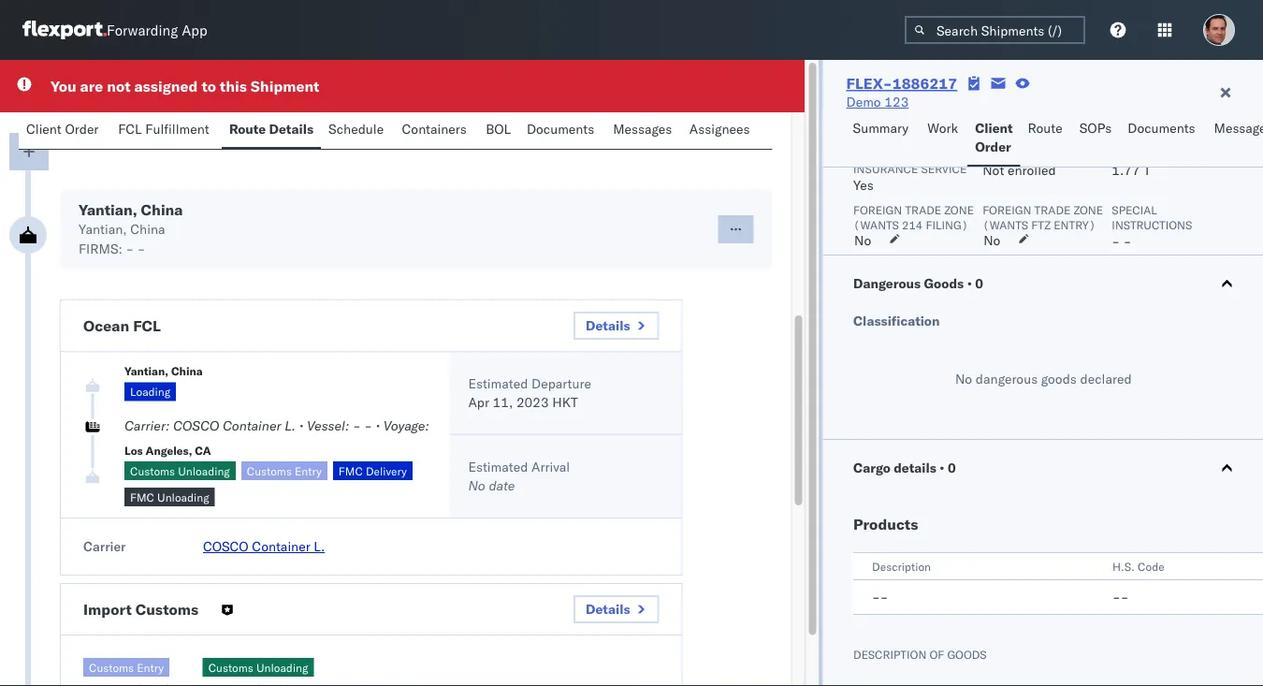 Task type: describe. For each thing, give the bounding box(es) containing it.
containers button
[[394, 112, 478, 149]]

classification
[[853, 313, 940, 329]]

products
[[853, 515, 918, 534]]

route button
[[1021, 111, 1072, 167]]

import customs
[[83, 600, 199, 619]]

bol button
[[478, 112, 519, 149]]

cargo details • 0
[[853, 460, 956, 476]]

0 horizontal spatial entry
[[137, 660, 164, 674]]

details
[[894, 460, 936, 476]]

0 vertical spatial container
[[223, 417, 281, 434]]

message
[[1215, 120, 1264, 136]]

yantian, china loading
[[124, 364, 203, 399]]

1 vertical spatial unloading
[[157, 490, 209, 504]]

details inside button
[[269, 121, 314, 137]]

import
[[83, 600, 132, 619]]

2 vertical spatial details
[[586, 601, 630, 617]]

fulfillment
[[145, 121, 209, 137]]

• right details
[[940, 460, 944, 476]]

cosco container l.
[[203, 538, 325, 555]]

special
[[1112, 203, 1157, 217]]

demo 123 link
[[847, 93, 909, 111]]

summary
[[853, 120, 909, 136]]

dangerous
[[853, 275, 921, 292]]

forwarding app
[[107, 21, 207, 39]]

schedule button
[[321, 112, 394, 149]]

fmc for fmc delivery
[[339, 464, 363, 478]]

goods for dangerous
[[1041, 371, 1077, 387]]

summary button
[[846, 111, 920, 167]]

11,
[[493, 394, 513, 410]]

message button
[[1207, 111, 1264, 167]]

containers
[[402, 121, 467, 137]]

flex-1886217
[[847, 74, 958, 93]]

flex-1886217 link
[[847, 74, 958, 93]]

shipment
[[251, 77, 319, 95]]

0 vertical spatial customs entry
[[247, 464, 322, 478]]

foreign trade zone (wants ftz entry)
[[983, 203, 1103, 232]]

carrier
[[83, 538, 126, 555]]

firms:
[[79, 241, 123, 257]]

vessel:
[[307, 417, 349, 434]]

messages button
[[606, 112, 682, 149]]

forwarding app link
[[22, 21, 207, 39]]

fmc delivery
[[339, 464, 407, 478]]

0 horizontal spatial client
[[26, 121, 62, 137]]

special instructions - -
[[1112, 203, 1192, 249]]

ocean
[[83, 316, 129, 335]]

route for route
[[1028, 120, 1063, 136]]

departure
[[532, 375, 592, 392]]

foreign for foreign trade zone (wants ftz entry)
[[983, 203, 1031, 217]]

1 horizontal spatial entry
[[295, 464, 322, 478]]

no inside estimated arrival no date
[[468, 477, 486, 494]]

ftz
[[1031, 218, 1051, 232]]

1 vertical spatial container
[[252, 538, 310, 555]]

demo 123
[[847, 94, 909, 110]]

messages
[[613, 121, 672, 137]]

of
[[929, 647, 944, 661]]

estimated departure apr 11, 2023 hkt
[[468, 375, 592, 410]]

fcl inside button
[[118, 121, 142, 137]]

fcl fulfillment
[[118, 121, 209, 137]]

flex-
[[847, 74, 893, 93]]

assigned
[[134, 77, 198, 95]]

no up dangerous
[[854, 232, 871, 249]]

1 horizontal spatial documents button
[[1121, 111, 1207, 167]]

to
[[202, 77, 216, 95]]

filing)
[[926, 218, 968, 232]]

route details
[[229, 121, 314, 137]]

1 vertical spatial details
[[586, 317, 630, 334]]

you are not assigned to this shipment
[[51, 77, 319, 95]]

0 horizontal spatial client order button
[[19, 112, 111, 149]]

sops button
[[1072, 111, 1121, 167]]

not
[[107, 77, 131, 95]]

client order for client order button to the left
[[26, 121, 99, 137]]

0 for dangerous goods • 0
[[975, 275, 983, 292]]

214
[[902, 218, 923, 232]]

carrier: cosco container l. • vessel: - - • voyage:
[[124, 417, 429, 434]]

this
[[220, 77, 247, 95]]

date
[[489, 477, 515, 494]]

service
[[921, 161, 967, 176]]

yantian, for yantian, china loading
[[124, 364, 168, 378]]

(wants for foreign trade zone (wants ftz entry)
[[983, 218, 1028, 232]]

apr
[[468, 394, 489, 410]]

yantian, for yantian, china yantian, china firms: - -
[[79, 200, 137, 219]]

not enrolled
[[983, 162, 1056, 178]]

angeles,
[[146, 443, 192, 457]]

123
[[885, 94, 909, 110]]

0 vertical spatial cosco
[[173, 417, 219, 434]]

loading
[[130, 385, 171, 399]]

enrolled
[[1008, 162, 1056, 178]]

0 vertical spatial unloading
[[178, 464, 230, 478]]

app
[[182, 21, 207, 39]]

zone for filing)
[[944, 203, 974, 217]]

route details button
[[222, 112, 321, 149]]

1 vertical spatial cosco
[[203, 538, 249, 555]]

yantian, china yantian, china firms: - -
[[79, 200, 183, 257]]

work button
[[920, 111, 968, 167]]

instructions
[[1112, 218, 1192, 232]]

0 for cargo details • 0
[[948, 460, 956, 476]]

0 horizontal spatial l.
[[285, 417, 296, 434]]

zone for entry)
[[1074, 203, 1103, 217]]

(wants for foreign trade zone (wants 214 filing)
[[853, 218, 899, 232]]

fmc for fmc unloading
[[130, 490, 154, 504]]

1 vertical spatial l.
[[314, 538, 325, 555]]

foreign for foreign trade zone (wants 214 filing)
[[853, 203, 902, 217]]

arrival
[[532, 459, 570, 475]]

1 vertical spatial customs unloading
[[208, 660, 308, 674]]

estimated for date
[[468, 459, 528, 475]]

2023
[[517, 394, 549, 410]]

Search Shipments (/) text field
[[905, 16, 1086, 44]]

voyage:
[[384, 417, 429, 434]]

cosco container l. link
[[203, 538, 325, 555]]

flexport
[[853, 146, 909, 161]]



Task type: locate. For each thing, give the bounding box(es) containing it.
0 horizontal spatial order
[[65, 121, 99, 137]]

0 vertical spatial goods
[[1041, 371, 1077, 387]]

1 horizontal spatial client
[[976, 120, 1013, 136]]

foreign inside foreign trade zone (wants 214 filing)
[[853, 203, 902, 217]]

-- up description of goods
[[872, 589, 888, 605]]

1.77 t
[[1112, 162, 1151, 178]]

1 horizontal spatial foreign
[[983, 203, 1031, 217]]

zone inside foreign trade zone (wants ftz entry)
[[1074, 203, 1103, 217]]

fmc
[[339, 464, 363, 478], [130, 490, 154, 504]]

• right the goods
[[967, 275, 972, 292]]

0 horizontal spatial customs entry
[[89, 660, 164, 674]]

goods right of
[[947, 647, 987, 661]]

client order down you
[[26, 121, 99, 137]]

1 horizontal spatial client order
[[976, 120, 1013, 155]]

0 horizontal spatial (wants
[[853, 218, 899, 232]]

no down foreign trade zone (wants ftz entry)
[[983, 232, 1001, 249]]

description for description of goods
[[853, 647, 926, 661]]

demo
[[847, 94, 881, 110]]

los angeles, ca
[[124, 443, 211, 457]]

documents button right sops
[[1121, 111, 1207, 167]]

description down products
[[872, 559, 931, 573]]

yantian,
[[79, 200, 137, 219], [79, 221, 127, 237], [124, 364, 168, 378]]

0 vertical spatial order
[[65, 121, 99, 137]]

1 horizontal spatial zone
[[1074, 203, 1103, 217]]

cosco up ca
[[173, 417, 219, 434]]

documents right bol button
[[527, 121, 595, 137]]

0 vertical spatial fcl
[[118, 121, 142, 137]]

flexport. image
[[22, 21, 107, 39]]

trade inside foreign trade zone (wants 214 filing)
[[905, 203, 941, 217]]

• left voyage:
[[376, 417, 380, 434]]

2 vertical spatial unloading
[[256, 660, 308, 674]]

1 horizontal spatial documents
[[1128, 120, 1196, 136]]

0 horizontal spatial foreign
[[853, 203, 902, 217]]

flexport insurance service yes
[[853, 146, 967, 193]]

1 trade from the left
[[905, 203, 941, 217]]

description of goods
[[853, 647, 987, 661]]

0 vertical spatial details button
[[574, 312, 659, 340]]

no left date
[[468, 477, 486, 494]]

1 horizontal spatial --
[[1112, 589, 1129, 605]]

1 horizontal spatial 0
[[975, 275, 983, 292]]

china for yantian, china yantian, china firms: - -
[[141, 200, 183, 219]]

ca
[[195, 443, 211, 457]]

1 horizontal spatial fmc
[[339, 464, 363, 478]]

foreign trade zone (wants 214 filing)
[[853, 203, 974, 232]]

1 estimated from the top
[[468, 375, 528, 392]]

1 vertical spatial yantian,
[[79, 221, 127, 237]]

1 vertical spatial order
[[976, 139, 1012, 155]]

-- down h.s.
[[1112, 589, 1129, 605]]

client order for right client order button
[[976, 120, 1013, 155]]

0 horizontal spatial --
[[872, 589, 888, 605]]

1 horizontal spatial trade
[[1034, 203, 1071, 217]]

l.
[[285, 417, 296, 434], [314, 538, 325, 555]]

1 zone from the left
[[944, 203, 974, 217]]

container
[[223, 417, 281, 434], [252, 538, 310, 555]]

trade up 'ftz'
[[1034, 203, 1071, 217]]

1 vertical spatial description
[[853, 647, 926, 661]]

0 horizontal spatial 0
[[948, 460, 956, 476]]

foreign down "yes" at the top right
[[853, 203, 902, 217]]

client down you
[[26, 121, 62, 137]]

fcl down not
[[118, 121, 142, 137]]

estimated
[[468, 375, 528, 392], [468, 459, 528, 475]]

customs entry
[[247, 464, 322, 478], [89, 660, 164, 674]]

no
[[854, 232, 871, 249], [983, 232, 1001, 249], [955, 371, 972, 387], [468, 477, 486, 494]]

2 estimated from the top
[[468, 459, 528, 475]]

insurance
[[853, 161, 918, 176]]

0 horizontal spatial zone
[[944, 203, 974, 217]]

2 vertical spatial china
[[171, 364, 203, 378]]

route for route details
[[229, 121, 266, 137]]

you
[[51, 77, 76, 95]]

1 horizontal spatial goods
[[1041, 371, 1077, 387]]

no dangerous goods declared
[[955, 371, 1132, 387]]

1886217
[[893, 74, 958, 93]]

bol
[[486, 121, 511, 137]]

1 horizontal spatial customs entry
[[247, 464, 322, 478]]

los
[[124, 443, 143, 457]]

ocean fcl
[[83, 316, 161, 335]]

hkt
[[553, 394, 578, 410]]

estimated up date
[[468, 459, 528, 475]]

zone up the filing)
[[944, 203, 974, 217]]

goods left the 'declared'
[[1041, 371, 1077, 387]]

(wants inside foreign trade zone (wants 214 filing)
[[853, 218, 899, 232]]

zone inside foreign trade zone (wants 214 filing)
[[944, 203, 974, 217]]

goods
[[1041, 371, 1077, 387], [947, 647, 987, 661]]

(wants inside foreign trade zone (wants ftz entry)
[[983, 218, 1028, 232]]

2 -- from the left
[[1112, 589, 1129, 605]]

2 vertical spatial yantian,
[[124, 364, 168, 378]]

(wants left 'ftz'
[[983, 218, 1028, 232]]

description
[[872, 559, 931, 573], [853, 647, 926, 661]]

1 vertical spatial fcl
[[133, 316, 161, 335]]

2 details button from the top
[[574, 595, 659, 623]]

0 horizontal spatial client order
[[26, 121, 99, 137]]

1.77
[[1112, 162, 1140, 178]]

0 horizontal spatial documents button
[[519, 112, 606, 149]]

schedule
[[329, 121, 384, 137]]

h.s.
[[1112, 559, 1135, 573]]

client order up not
[[976, 120, 1013, 155]]

• left vessel:
[[299, 417, 304, 434]]

1 vertical spatial 0
[[948, 460, 956, 476]]

1 vertical spatial estimated
[[468, 459, 528, 475]]

description left of
[[853, 647, 926, 661]]

fcl right ocean
[[133, 316, 161, 335]]

documents for the leftmost documents button
[[527, 121, 595, 137]]

fmc unloading
[[130, 490, 209, 504]]

goods for of
[[947, 647, 987, 661]]

2 (wants from the left
[[983, 218, 1028, 232]]

trade for 214
[[905, 203, 941, 217]]

1 vertical spatial goods
[[947, 647, 987, 661]]

china inside yantian, china loading
[[171, 364, 203, 378]]

1 (wants from the left
[[853, 218, 899, 232]]

0 horizontal spatial documents
[[527, 121, 595, 137]]

2 trade from the left
[[1034, 203, 1071, 217]]

zone up entry)
[[1074, 203, 1103, 217]]

trade inside foreign trade zone (wants ftz entry)
[[1034, 203, 1071, 217]]

estimated for 11,
[[468, 375, 528, 392]]

client order
[[976, 120, 1013, 155], [26, 121, 99, 137]]

route down this
[[229, 121, 266, 137]]

order
[[65, 121, 99, 137], [976, 139, 1012, 155]]

1 horizontal spatial l.
[[314, 538, 325, 555]]

1 vertical spatial china
[[130, 221, 165, 237]]

cosco down fmc unloading
[[203, 538, 249, 555]]

0 vertical spatial fmc
[[339, 464, 363, 478]]

0 vertical spatial details
[[269, 121, 314, 137]]

0 vertical spatial yantian,
[[79, 200, 137, 219]]

documents up t
[[1128, 120, 1196, 136]]

trade up "214" at the right top
[[905, 203, 941, 217]]

1 horizontal spatial client order button
[[968, 111, 1021, 167]]

order for client order button to the left
[[65, 121, 99, 137]]

client
[[976, 120, 1013, 136], [26, 121, 62, 137]]

zone
[[944, 203, 974, 217], [1074, 203, 1103, 217]]

0 horizontal spatial route
[[229, 121, 266, 137]]

cosco
[[173, 417, 219, 434], [203, 538, 249, 555]]

(wants left "214" at the right top
[[853, 218, 899, 232]]

foreign inside foreign trade zone (wants ftz entry)
[[983, 203, 1031, 217]]

estimated inside the estimated departure apr 11, 2023 hkt
[[468, 375, 528, 392]]

fcl
[[118, 121, 142, 137], [133, 316, 161, 335]]

1 details button from the top
[[574, 312, 659, 340]]

0 horizontal spatial trade
[[905, 203, 941, 217]]

1 vertical spatial entry
[[137, 660, 164, 674]]

1 vertical spatial details button
[[574, 595, 659, 623]]

1 -- from the left
[[872, 589, 888, 605]]

yantian, inside yantian, china loading
[[124, 364, 168, 378]]

0
[[975, 275, 983, 292], [948, 460, 956, 476]]

customs entry down import customs
[[89, 660, 164, 674]]

order down are
[[65, 121, 99, 137]]

1 vertical spatial fmc
[[130, 490, 154, 504]]

0 right details
[[948, 460, 956, 476]]

estimated arrival no date
[[468, 459, 570, 494]]

client up not
[[976, 120, 1013, 136]]

h.s. code
[[1112, 559, 1164, 573]]

dangerous
[[976, 371, 1038, 387]]

china for yantian, china loading
[[171, 364, 203, 378]]

entry)
[[1054, 218, 1096, 232]]

estimated inside estimated arrival no date
[[468, 459, 528, 475]]

carrier:
[[124, 417, 170, 434]]

fmc down los
[[130, 490, 154, 504]]

0 vertical spatial estimated
[[468, 375, 528, 392]]

customs entry down carrier: cosco container l. • vessel: - - • voyage: on the left bottom of the page
[[247, 464, 322, 478]]

1 foreign from the left
[[853, 203, 902, 217]]

t
[[1144, 162, 1151, 178]]

yes
[[853, 177, 874, 193]]

documents for documents button to the right
[[1128, 120, 1196, 136]]

0 vertical spatial 0
[[975, 275, 983, 292]]

0 vertical spatial customs unloading
[[130, 464, 230, 478]]

estimated up '11,'
[[468, 375, 528, 392]]

description for description
[[872, 559, 931, 573]]

trade for ftz
[[1034, 203, 1071, 217]]

no left dangerous
[[955, 371, 972, 387]]

fcl fulfillment button
[[111, 112, 222, 149]]

0 vertical spatial entry
[[295, 464, 322, 478]]

order for right client order button
[[976, 139, 1012, 155]]

forwarding
[[107, 21, 178, 39]]

entry down import customs
[[137, 660, 164, 674]]

goods
[[924, 275, 964, 292]]

customs unloading
[[130, 464, 230, 478], [208, 660, 308, 674]]

0 vertical spatial description
[[872, 559, 931, 573]]

documents button
[[1121, 111, 1207, 167], [519, 112, 606, 149]]

2 zone from the left
[[1074, 203, 1103, 217]]

work
[[928, 120, 959, 136]]

1 horizontal spatial (wants
[[983, 218, 1028, 232]]

documents
[[1128, 120, 1196, 136], [527, 121, 595, 137]]

0 right the goods
[[975, 275, 983, 292]]

order up not
[[976, 139, 1012, 155]]

sops
[[1080, 120, 1112, 136]]

assignees button
[[682, 112, 761, 149]]

entry down vessel:
[[295, 464, 322, 478]]

1 vertical spatial customs entry
[[89, 660, 164, 674]]

0 vertical spatial l.
[[285, 417, 296, 434]]

details
[[269, 121, 314, 137], [586, 317, 630, 334], [586, 601, 630, 617]]

0 horizontal spatial goods
[[947, 647, 987, 661]]

0 vertical spatial china
[[141, 200, 183, 219]]

fmc left "delivery"
[[339, 464, 363, 478]]

foreign up 'ftz'
[[983, 203, 1031, 217]]

-
[[1112, 233, 1120, 249], [1123, 233, 1131, 249], [126, 241, 134, 257], [137, 241, 146, 257], [353, 417, 361, 434], [364, 417, 372, 434], [872, 589, 880, 605], [880, 589, 888, 605], [1112, 589, 1121, 605], [1121, 589, 1129, 605]]

foreign
[[853, 203, 902, 217], [983, 203, 1031, 217]]

•
[[967, 275, 972, 292], [299, 417, 304, 434], [376, 417, 380, 434], [940, 460, 944, 476]]

cargo
[[853, 460, 890, 476]]

route up enrolled
[[1028, 120, 1063, 136]]

documents button right bol
[[519, 112, 606, 149]]

0 horizontal spatial fmc
[[130, 490, 154, 504]]

code
[[1138, 559, 1164, 573]]

1 horizontal spatial route
[[1028, 120, 1063, 136]]

not
[[983, 162, 1004, 178]]

entry
[[295, 464, 322, 478], [137, 660, 164, 674]]

declared
[[1080, 371, 1132, 387]]

assignees
[[690, 121, 750, 137]]

client order button
[[968, 111, 1021, 167], [19, 112, 111, 149]]

2 foreign from the left
[[983, 203, 1031, 217]]

1 horizontal spatial order
[[976, 139, 1012, 155]]

route
[[1028, 120, 1063, 136], [229, 121, 266, 137]]



Task type: vqa. For each thing, say whether or not it's contained in the screenshot.
Assignees
yes



